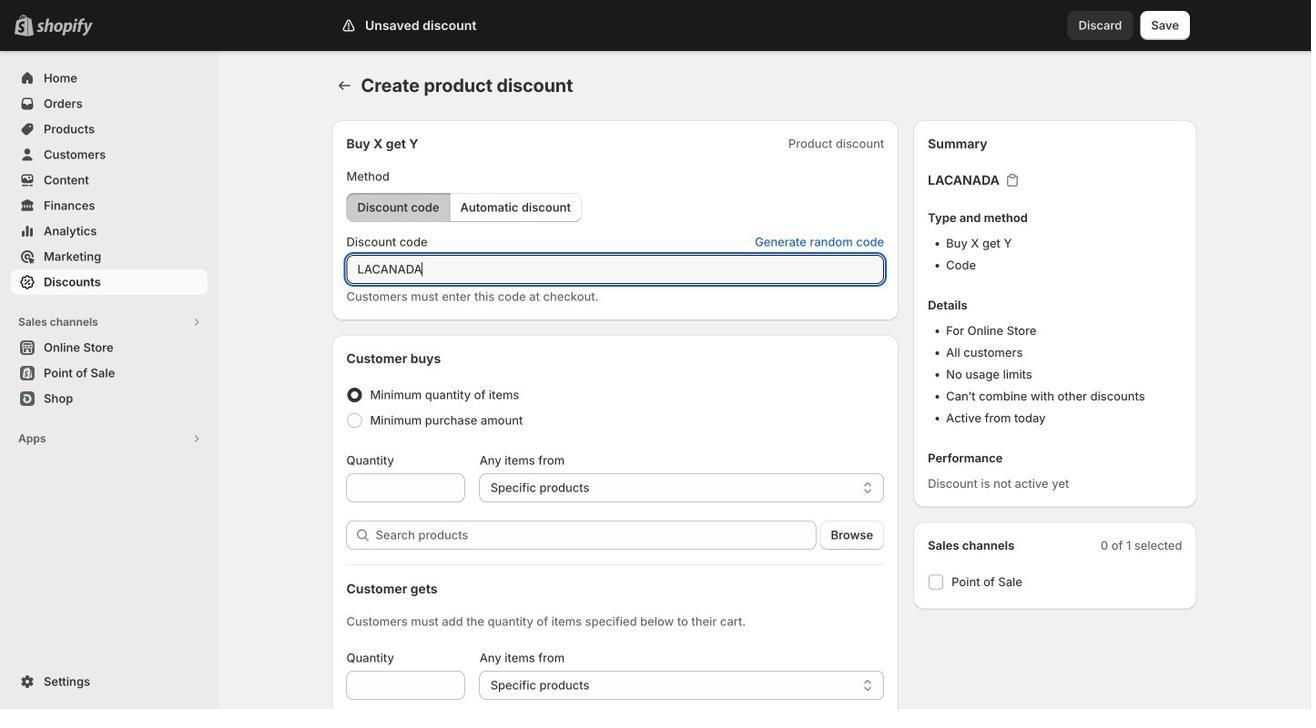 Task type: describe. For each thing, give the bounding box(es) containing it.
Search products text field
[[376, 521, 816, 550]]



Task type: locate. For each thing, give the bounding box(es) containing it.
shopify image
[[36, 18, 93, 36]]

None text field
[[346, 474, 465, 503]]

None text field
[[346, 255, 884, 284], [346, 671, 465, 700], [346, 255, 884, 284], [346, 671, 465, 700]]



Task type: vqa. For each thing, say whether or not it's contained in the screenshot.
My Store icon
no



